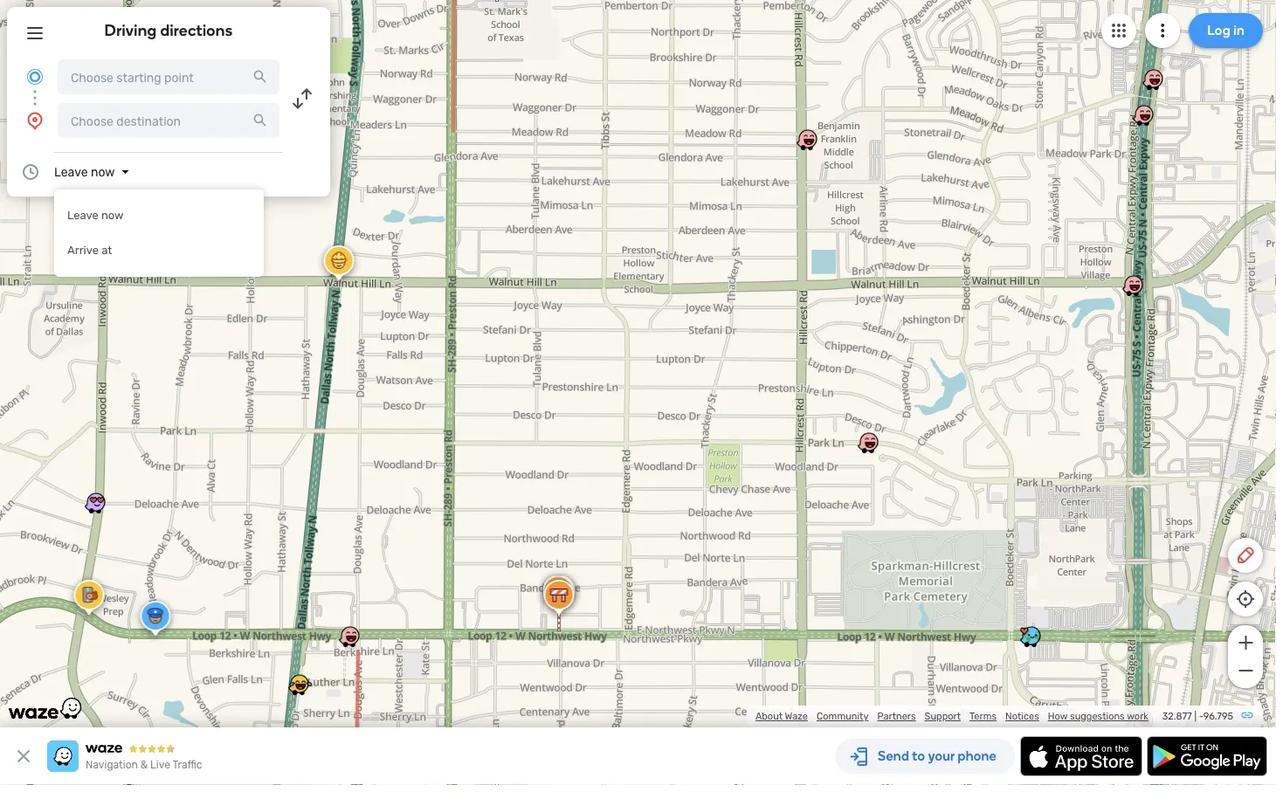 Task type: describe. For each thing, give the bounding box(es) containing it.
waze
[[785, 711, 808, 722]]

traffic
[[173, 759, 202, 771]]

link image
[[1240, 708, 1254, 722]]

about waze link
[[756, 711, 808, 722]]

zoom in image
[[1235, 632, 1256, 653]]

zoom out image
[[1235, 660, 1256, 681]]

about
[[756, 711, 783, 722]]

0 vertical spatial leave now
[[54, 165, 115, 179]]

terms link
[[970, 711, 997, 722]]

terms
[[970, 711, 997, 722]]

work
[[1127, 711, 1149, 722]]

&
[[140, 759, 148, 771]]

driving directions
[[104, 21, 233, 40]]

how
[[1048, 711, 1068, 722]]

community
[[817, 711, 869, 722]]

partners
[[877, 711, 916, 722]]

location image
[[24, 110, 45, 131]]

navigation & live traffic
[[86, 759, 202, 771]]

community link
[[817, 711, 869, 722]]

leave now inside option
[[67, 209, 124, 222]]

32.877 | -96.795
[[1162, 711, 1233, 722]]

Choose destination text field
[[58, 103, 280, 138]]

clock image
[[20, 162, 41, 183]]

about waze community partners support terms notices how suggestions work
[[756, 711, 1149, 722]]

support
[[925, 711, 961, 722]]

0 vertical spatial now
[[91, 165, 115, 179]]

current location image
[[24, 66, 45, 87]]

how suggestions work link
[[1048, 711, 1149, 722]]

at
[[101, 244, 112, 257]]



Task type: locate. For each thing, give the bounding box(es) containing it.
96.795
[[1203, 711, 1233, 722]]

leave now up arrive at
[[67, 209, 124, 222]]

now inside option
[[101, 209, 124, 222]]

navigation
[[86, 759, 138, 771]]

pencil image
[[1235, 545, 1256, 566]]

directions
[[160, 21, 233, 40]]

leave up arrive
[[67, 209, 98, 222]]

Choose starting point text field
[[58, 59, 280, 94]]

driving
[[104, 21, 157, 40]]

leave now option
[[54, 198, 264, 233]]

arrive at option
[[54, 233, 264, 268]]

|
[[1194, 711, 1197, 722]]

leave now right clock icon
[[54, 165, 115, 179]]

leave right clock icon
[[54, 165, 88, 179]]

x image
[[13, 746, 34, 767]]

now
[[91, 165, 115, 179], [101, 209, 124, 222]]

partners link
[[877, 711, 916, 722]]

1 vertical spatial now
[[101, 209, 124, 222]]

notices link
[[1005, 711, 1039, 722]]

live
[[150, 759, 170, 771]]

leave now
[[54, 165, 115, 179], [67, 209, 124, 222]]

arrive at
[[67, 244, 112, 257]]

32.877
[[1162, 711, 1192, 722]]

1 vertical spatial leave
[[67, 209, 98, 222]]

1 vertical spatial leave now
[[67, 209, 124, 222]]

arrive
[[67, 244, 99, 257]]

now up 'leave now' option on the top left of page
[[91, 165, 115, 179]]

notices
[[1005, 711, 1039, 722]]

-
[[1199, 711, 1203, 722]]

leave inside 'leave now' option
[[67, 209, 98, 222]]

support link
[[925, 711, 961, 722]]

leave
[[54, 165, 88, 179], [67, 209, 98, 222]]

now up at
[[101, 209, 124, 222]]

suggestions
[[1070, 711, 1125, 722]]

0 vertical spatial leave
[[54, 165, 88, 179]]



Task type: vqa. For each thing, say whether or not it's contained in the screenshot.
family
no



